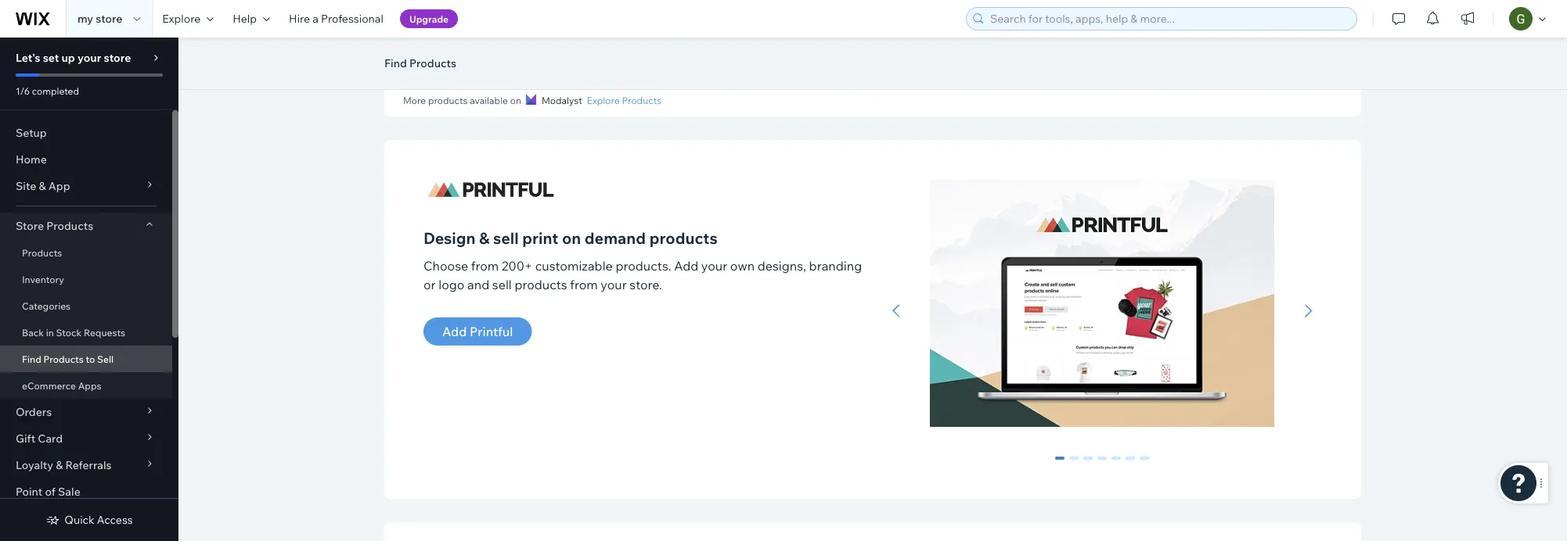Task type: describe. For each thing, give the bounding box(es) containing it.
orders
[[16, 406, 52, 419]]

0 vertical spatial from
[[471, 258, 499, 274]]

hire
[[289, 12, 310, 25]]

setup
[[16, 126, 47, 140]]

0 horizontal spatial on
[[510, 94, 522, 106]]

more products available on
[[403, 94, 522, 106]]

products.
[[616, 258, 672, 274]]

products for add products
[[1271, 42, 1324, 58]]

hire a professional link
[[280, 0, 393, 38]]

choose from 200+ customizable products. add your own designs, branding or logo and sell products from your store.
[[424, 258, 862, 293]]

of
[[45, 486, 56, 499]]

0
[[1057, 457, 1063, 472]]

upgrade
[[409, 13, 449, 25]]

1 horizontal spatial 1
[[1071, 457, 1078, 472]]

customizable
[[535, 258, 613, 274]]

ecommerce
[[22, 380, 76, 392]]

works
[[1159, 42, 1196, 58]]

orders button
[[0, 399, 172, 426]]

help button
[[223, 0, 280, 38]]

loyalty & referrals
[[16, 459, 112, 473]]

2 horizontal spatial products
[[650, 228, 718, 248]]

gift card button
[[0, 426, 172, 453]]

0 vertical spatial store
[[96, 12, 122, 25]]

logo
[[439, 277, 465, 293]]

find for find products
[[385, 56, 407, 70]]

how
[[1118, 42, 1145, 58]]

2
[[1085, 457, 1092, 472]]

store inside sidebar element
[[104, 51, 131, 65]]

selected
[[412, 42, 462, 58]]

setup link
[[0, 120, 172, 146]]

how it works button
[[1099, 36, 1215, 64]]

add products
[[1243, 42, 1324, 58]]

design
[[424, 228, 476, 248]]

referrals
[[65, 459, 112, 473]]

2 vertical spatial your
[[601, 277, 627, 293]]

sidebar element
[[0, 38, 179, 542]]

add for add products
[[1243, 42, 1268, 58]]

let's
[[16, 51, 40, 65]]

my store
[[78, 12, 122, 25]]

add products button
[[1224, 36, 1343, 64]]

apps
[[78, 380, 101, 392]]

explore for explore
[[162, 12, 201, 25]]

site & app
[[16, 179, 70, 193]]

1 horizontal spatial from
[[570, 277, 598, 293]]

quick
[[64, 514, 94, 527]]

store products button
[[0, 213, 172, 240]]

1/6 completed
[[16, 85, 79, 97]]

your inside sidebar element
[[78, 51, 101, 65]]

point of sale
[[16, 486, 80, 499]]

or
[[424, 277, 436, 293]]

sell inside the choose from 200+ customizable products. add your own designs, branding or logo and sell products from your store.
[[492, 277, 512, 293]]

find products to sell link
[[0, 346, 172, 373]]

in
[[46, 327, 54, 339]]

my
[[78, 12, 93, 25]]

back in stock requests link
[[0, 320, 172, 346]]

1 horizontal spatial on
[[562, 228, 581, 248]]

5
[[1128, 457, 1134, 472]]

add printful button
[[424, 318, 532, 346]]

store
[[16, 219, 44, 233]]

let's set up your store
[[16, 51, 131, 65]]

help
[[233, 12, 257, 25]]

find products to sell
[[22, 354, 114, 365]]

modalyst link
[[526, 93, 582, 107]]

own
[[730, 258, 755, 274]]

designs,
[[758, 258, 807, 274]]

loyalty
[[16, 459, 53, 473]]

set
[[43, 51, 59, 65]]

products inside the choose from 200+ customizable products. add your own designs, branding or logo and sell products from your store.
[[515, 277, 568, 293]]

store products
[[16, 219, 93, 233]]

0 1 2 3 4 5 6
[[1057, 457, 1148, 472]]

3
[[1099, 457, 1106, 472]]

to
[[86, 354, 95, 365]]

printful
[[470, 324, 513, 340]]

& for site
[[39, 179, 46, 193]]

200+
[[502, 258, 533, 274]]

card
[[38, 432, 63, 446]]

hire a professional
[[289, 12, 384, 25]]

point
[[16, 486, 43, 499]]

upgrade button
[[400, 9, 458, 28]]

categories link
[[0, 293, 172, 320]]

it
[[1147, 42, 1156, 58]]

explore products
[[587, 94, 662, 106]]

pf logo color black 2 svg image
[[424, 179, 558, 201]]

quick access
[[64, 514, 133, 527]]



Task type: locate. For each thing, give the bounding box(es) containing it.
from
[[471, 258, 499, 274], [570, 277, 598, 293]]

products inside "button"
[[1271, 42, 1324, 58]]

0 vertical spatial sell
[[493, 228, 519, 248]]

sell right and
[[492, 277, 512, 293]]

ecommerce apps link
[[0, 373, 172, 399]]

0 horizontal spatial your
[[78, 51, 101, 65]]

on
[[510, 94, 522, 106], [562, 228, 581, 248]]

explore right modalyst at the top
[[587, 94, 620, 106]]

1 vertical spatial &
[[479, 228, 490, 248]]

add inside button
[[442, 324, 467, 340]]

sale
[[58, 486, 80, 499]]

gift
[[16, 432, 35, 446]]

sell
[[493, 228, 519, 248], [492, 277, 512, 293]]

0 horizontal spatial explore
[[162, 12, 201, 25]]

explore left help
[[162, 12, 201, 25]]

products right more
[[428, 94, 468, 106]]

products for find products
[[410, 56, 457, 70]]

from down customizable
[[570, 277, 598, 293]]

add for add printful
[[442, 324, 467, 340]]

1 vertical spatial from
[[570, 277, 598, 293]]

1
[[403, 42, 409, 58], [1071, 457, 1078, 472]]

access
[[97, 514, 133, 527]]

1 vertical spatial explore
[[587, 94, 620, 106]]

site
[[16, 179, 36, 193]]

1 horizontal spatial &
[[56, 459, 63, 473]]

inventory link
[[0, 266, 172, 293]]

4
[[1114, 457, 1120, 472]]

gift card
[[16, 432, 63, 446]]

2 vertical spatial products
[[515, 277, 568, 293]]

1 vertical spatial products
[[650, 228, 718, 248]]

explore
[[162, 12, 201, 25], [587, 94, 620, 106]]

products up products.
[[650, 228, 718, 248]]

1 horizontal spatial your
[[601, 277, 627, 293]]

add right products.
[[674, 258, 699, 274]]

find products button
[[377, 52, 464, 75]]

ecommerce apps
[[22, 380, 101, 392]]

professional
[[321, 12, 384, 25]]

find inside button
[[385, 56, 407, 70]]

add right works
[[1243, 42, 1268, 58]]

explore products link
[[587, 93, 662, 107]]

2 horizontal spatial add
[[1243, 42, 1268, 58]]

your left own
[[702, 258, 728, 274]]

Search for tools, apps, help & more... field
[[986, 8, 1352, 30]]

0 horizontal spatial add
[[442, 324, 467, 340]]

app
[[48, 179, 70, 193]]

from up and
[[471, 258, 499, 274]]

0 horizontal spatial &
[[39, 179, 46, 193]]

0 horizontal spatial products
[[428, 94, 468, 106]]

add
[[1243, 42, 1268, 58], [674, 258, 699, 274], [442, 324, 467, 340]]

1 vertical spatial add
[[674, 258, 699, 274]]

1 vertical spatial find
[[22, 354, 41, 365]]

a
[[313, 12, 319, 25]]

products for store products
[[46, 219, 93, 233]]

print
[[523, 228, 559, 248]]

1 horizontal spatial explore
[[587, 94, 620, 106]]

1 vertical spatial 1
[[1071, 457, 1078, 472]]

on up customizable
[[562, 228, 581, 248]]

0 vertical spatial products
[[428, 94, 468, 106]]

0 vertical spatial on
[[510, 94, 522, 106]]

find for find products to sell
[[22, 354, 41, 365]]

0 vertical spatial find
[[385, 56, 407, 70]]

modalyst
[[542, 94, 582, 106]]

0 horizontal spatial from
[[471, 258, 499, 274]]

find
[[385, 56, 407, 70], [22, 354, 41, 365]]

your right up
[[78, 51, 101, 65]]

0 vertical spatial add
[[1243, 42, 1268, 58]]

0 vertical spatial explore
[[162, 12, 201, 25]]

1/6
[[16, 85, 30, 97]]

&
[[39, 179, 46, 193], [479, 228, 490, 248], [56, 459, 63, 473]]

completed
[[32, 85, 79, 97]]

2 vertical spatial &
[[56, 459, 63, 473]]

on right available
[[510, 94, 522, 106]]

back in stock requests
[[22, 327, 125, 339]]

explore for explore products
[[587, 94, 620, 106]]

requests
[[84, 327, 125, 339]]

inventory
[[22, 274, 64, 285]]

categories
[[22, 300, 71, 312]]

products link
[[0, 240, 172, 266]]

point of sale link
[[0, 479, 172, 506]]

1 left 2
[[1071, 457, 1078, 472]]

design & sell print on demand products
[[424, 228, 718, 248]]

store.
[[630, 277, 662, 293]]

how it works
[[1118, 42, 1196, 58]]

& right loyalty
[[56, 459, 63, 473]]

find up more
[[385, 56, 407, 70]]

& right the design
[[479, 228, 490, 248]]

your left store.
[[601, 277, 627, 293]]

1 left selected
[[403, 42, 409, 58]]

& for design
[[479, 228, 490, 248]]

and
[[468, 277, 490, 293]]

1 horizontal spatial add
[[674, 258, 699, 274]]

find products
[[385, 56, 457, 70]]

store down 'my store'
[[104, 51, 131, 65]]

2 horizontal spatial your
[[702, 258, 728, 274]]

quick access button
[[46, 514, 133, 528]]

& right the site
[[39, 179, 46, 193]]

choose
[[424, 258, 468, 274]]

find down back
[[22, 354, 41, 365]]

sell
[[97, 354, 114, 365]]

up
[[61, 51, 75, 65]]

& for loyalty
[[56, 459, 63, 473]]

store right my
[[96, 12, 122, 25]]

add left printful
[[442, 324, 467, 340]]

1 vertical spatial your
[[702, 258, 728, 274]]

1 selected
[[403, 42, 462, 58]]

products
[[428, 94, 468, 106], [650, 228, 718, 248], [515, 277, 568, 293]]

1 vertical spatial sell
[[492, 277, 512, 293]]

0 horizontal spatial find
[[22, 354, 41, 365]]

products for find products to sell
[[43, 354, 84, 365]]

products for explore products
[[622, 94, 662, 106]]

1 vertical spatial on
[[562, 228, 581, 248]]

2 vertical spatial add
[[442, 324, 467, 340]]

products down 200+
[[515, 277, 568, 293]]

available
[[470, 94, 508, 106]]

0 horizontal spatial 1
[[403, 42, 409, 58]]

2 horizontal spatial &
[[479, 228, 490, 248]]

add inside the choose from 200+ customizable products. add your own designs, branding or logo and sell products from your store.
[[674, 258, 699, 274]]

0 vertical spatial &
[[39, 179, 46, 193]]

your
[[78, 51, 101, 65], [702, 258, 728, 274], [601, 277, 627, 293]]

home link
[[0, 146, 172, 173]]

loyalty & referrals button
[[0, 453, 172, 479]]

add inside "button"
[[1243, 42, 1268, 58]]

home
[[16, 153, 47, 166]]

sell up 200+
[[493, 228, 519, 248]]

add printful
[[442, 324, 513, 340]]

find inside sidebar element
[[22, 354, 41, 365]]

products inside popup button
[[46, 219, 93, 233]]

back
[[22, 327, 44, 339]]

0 vertical spatial 1
[[403, 42, 409, 58]]

1 horizontal spatial products
[[515, 277, 568, 293]]

1 vertical spatial store
[[104, 51, 131, 65]]

0 vertical spatial your
[[78, 51, 101, 65]]

1 horizontal spatial find
[[385, 56, 407, 70]]

more
[[403, 94, 426, 106]]

stock
[[56, 327, 82, 339]]

products inside button
[[410, 56, 457, 70]]



